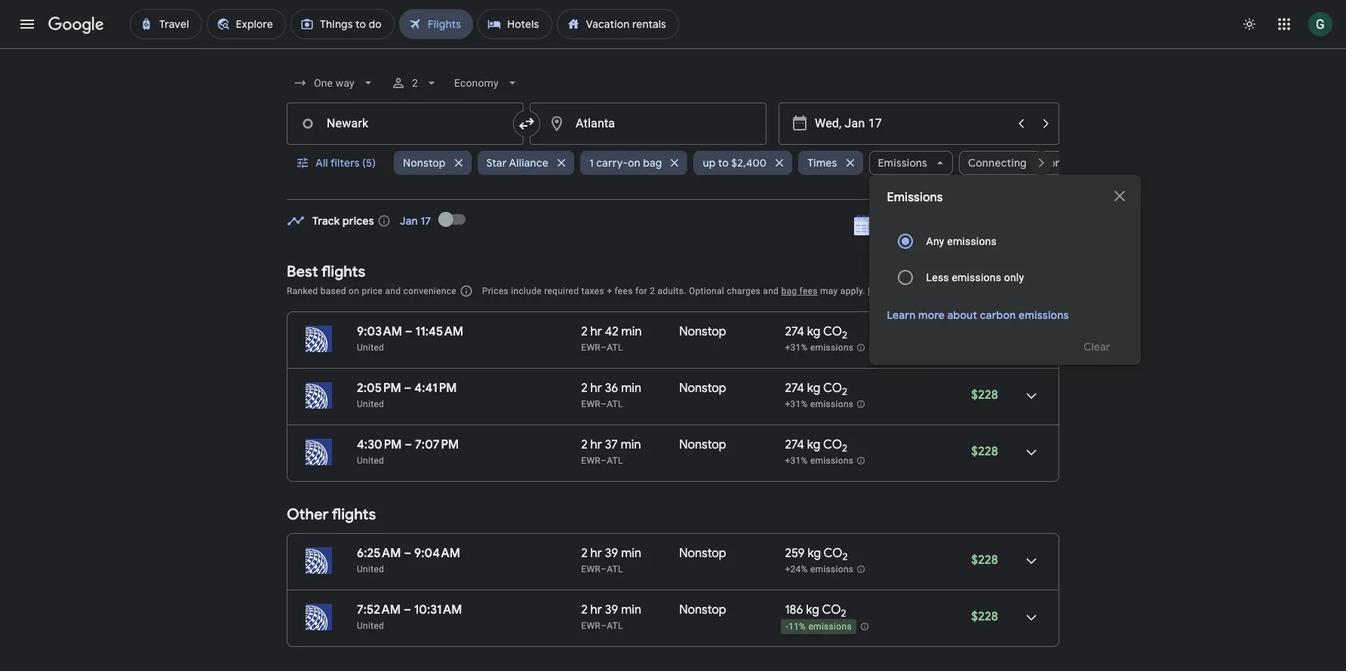 Task type: describe. For each thing, give the bounding box(es) containing it.
2 fees from the left
[[800, 286, 818, 297]]

nonstop flight. element for 4:41 pm
[[680, 381, 726, 399]]

prices
[[343, 214, 374, 228]]

co for 11:45 am
[[823, 325, 842, 340]]

+31% for 2 hr 37 min
[[785, 456, 808, 467]]

228 US dollars text field
[[972, 553, 999, 568]]

kg for 11:45 am
[[807, 325, 821, 340]]

taxes
[[582, 286, 604, 297]]

flight details. leaves newark liberty international airport at 7:52 am on wednesday, january 17 and arrives at hartsfield-jackson atlanta international airport at 10:31 am on wednesday, january 17. image
[[1014, 600, 1050, 636]]

+24%
[[785, 565, 808, 575]]

+31% emissions for 2 hr 42 min
[[785, 343, 854, 353]]

leaves newark liberty international airport at 6:25 am on wednesday, january 17 and arrives at hartsfield-jackson atlanta international airport at 9:04 am on wednesday, january 17. element
[[357, 546, 460, 562]]

united for 4:30 pm
[[357, 456, 384, 466]]

leaves newark liberty international airport at 7:52 am on wednesday, january 17 and arrives at hartsfield-jackson atlanta international airport at 10:31 am on wednesday, january 17. element
[[357, 603, 462, 618]]

star alliance button
[[477, 145, 574, 181]]

6:25 am
[[357, 546, 401, 562]]

learn more about carbon emissions link
[[887, 309, 1069, 322]]

required
[[544, 286, 579, 297]]

kg for 9:04 am
[[808, 546, 821, 562]]

2:05 pm
[[357, 381, 401, 396]]

adults.
[[658, 286, 687, 297]]

alliance
[[509, 156, 549, 170]]

– inside 9:03 am – 11:45 am united
[[405, 325, 413, 340]]

ewr for 10:31 am
[[581, 621, 601, 632]]

kg for 10:31 am
[[806, 603, 820, 618]]

sort
[[996, 284, 1018, 297]]

flight details. leaves newark liberty international airport at 4:30 pm on wednesday, january 17 and arrives at hartsfield-jackson atlanta international airport at 7:07 pm on wednesday, january 17. image
[[1014, 435, 1050, 471]]

– inside 4:30 pm – 7:07 pm united
[[405, 438, 412, 453]]

+31% for 2 hr 36 min
[[785, 399, 808, 410]]

learn
[[887, 309, 916, 322]]

leaves newark liberty international airport at 4:30 pm on wednesday, january 17 and arrives at hartsfield-jackson atlanta international airport at 7:07 pm on wednesday, january 17. element
[[357, 438, 459, 453]]

any emissions
[[927, 235, 997, 248]]

nonstop for 11:45 am
[[680, 325, 726, 340]]

all filters (5)
[[315, 156, 376, 170]]

total duration 2 hr 36 min. element
[[581, 381, 680, 399]]

carry-
[[596, 156, 628, 170]]

$2,400
[[731, 156, 767, 170]]

atl for 9:04 am
[[607, 565, 623, 575]]

learn more about tracked prices image
[[377, 214, 391, 228]]

6:25 am – 9:04 am united
[[357, 546, 460, 575]]

co for 9:04 am
[[824, 546, 843, 562]]

charges
[[727, 286, 761, 297]]

1 carry-on bag button
[[580, 145, 688, 181]]

assistance
[[915, 286, 961, 297]]

up to $2,400 button
[[694, 145, 793, 181]]

ranked
[[287, 286, 318, 297]]

bag fees button
[[781, 286, 818, 297]]

Departure time: 9:03 AM. text field
[[357, 325, 402, 340]]

jan 17
[[400, 214, 431, 228]]

$228 for 9:04 am
[[972, 553, 999, 568]]

1 carry-on bag
[[589, 156, 662, 170]]

2 hr 36 min ewr – atl
[[581, 381, 642, 410]]

39 for 10:31 am
[[605, 603, 618, 618]]

on for carry-
[[628, 156, 641, 170]]

274 kg co 2 for 2 hr 36 min
[[785, 381, 848, 399]]

2 and from the left
[[763, 286, 779, 297]]

about
[[948, 309, 978, 322]]

nonstop button
[[394, 145, 471, 181]]

more
[[919, 309, 945, 322]]

sort by:
[[996, 284, 1036, 297]]

+24% emissions
[[785, 565, 854, 575]]

emissions button
[[869, 145, 953, 181]]

– inside 7:52 am – 10:31 am united
[[404, 603, 411, 618]]

2 hr 37 min ewr – atl
[[581, 438, 641, 466]]

+31% emissions for 2 hr 36 min
[[785, 399, 854, 410]]

ewr for 11:45 am
[[581, 343, 601, 353]]

for
[[635, 286, 647, 297]]

+
[[607, 286, 612, 297]]

flights for best flights
[[321, 263, 366, 282]]

flights for other flights
[[332, 506, 376, 525]]

2 inside '259 kg co 2'
[[843, 551, 848, 564]]

passenger assistance button
[[868, 286, 961, 297]]

4:30 pm – 7:07 pm united
[[357, 438, 459, 466]]

date grid button
[[843, 212, 941, 239]]

leaves newark liberty international airport at 9:03 am on wednesday, january 17 and arrives at hartsfield-jackson atlanta international airport at 11:45 am on wednesday, january 17. element
[[357, 325, 464, 340]]

convenience
[[403, 286, 457, 297]]

11:45 am
[[416, 325, 464, 340]]

track
[[312, 214, 340, 228]]

all filters (5) button
[[287, 145, 388, 181]]

best
[[287, 263, 318, 282]]

learn more about carbon emissions
[[887, 309, 1069, 322]]

apply.
[[841, 286, 866, 297]]

connecting airports button
[[959, 145, 1095, 181]]

date
[[882, 219, 906, 232]]

star
[[486, 156, 507, 170]]

hr for 9:04 am
[[591, 546, 602, 562]]

min for 10:31 am
[[621, 603, 642, 618]]

kg for 7:07 pm
[[807, 438, 821, 453]]

nonstop for 7:07 pm
[[680, 438, 726, 453]]

price
[[362, 286, 383, 297]]

$228 for 7:07 pm
[[972, 445, 999, 460]]

Arrival time: 7:07 PM. text field
[[415, 438, 459, 453]]

learn more about ranking image
[[460, 285, 473, 298]]

may
[[820, 286, 838, 297]]

airports
[[1030, 156, 1070, 170]]

9:03 am – 11:45 am united
[[357, 325, 464, 353]]

hr for 4:41 pm
[[591, 381, 602, 396]]

up
[[703, 156, 716, 170]]

co for 4:41 pm
[[823, 381, 842, 396]]

grid
[[909, 219, 929, 232]]

prices
[[482, 286, 509, 297]]

based
[[321, 286, 346, 297]]

next image
[[1023, 145, 1060, 181]]

filters
[[330, 156, 360, 170]]

leaves newark liberty international airport at 2:05 pm on wednesday, january 17 and arrives at hartsfield-jackson atlanta international airport at 4:41 pm on wednesday, january 17. element
[[357, 381, 457, 396]]

find the best price region
[[287, 202, 1060, 251]]

sort by: button
[[990, 277, 1060, 304]]

– inside 2:05 pm – 4:41 pm united
[[404, 381, 412, 396]]

1 fees from the left
[[615, 286, 633, 297]]

connecting
[[968, 156, 1027, 170]]

total duration 2 hr 37 min. element
[[581, 438, 680, 455]]

track prices
[[312, 214, 374, 228]]

min for 11:45 am
[[622, 325, 642, 340]]

Departure time: 4:30 PM. text field
[[357, 438, 402, 453]]

186 kg co 2
[[785, 603, 847, 621]]

less
[[927, 272, 949, 284]]

min for 4:41 pm
[[621, 381, 642, 396]]

nonstop flight. element for 7:07 pm
[[680, 438, 726, 455]]

change appearance image
[[1232, 6, 1268, 42]]

co for 10:31 am
[[822, 603, 841, 618]]

39 for 9:04 am
[[605, 546, 618, 562]]

times button
[[799, 145, 863, 181]]

9:03 am
[[357, 325, 402, 340]]

hr for 10:31 am
[[591, 603, 602, 618]]

274 for 2 hr 36 min
[[785, 381, 805, 396]]

-11% emissions
[[786, 622, 852, 633]]

all
[[315, 156, 328, 170]]

(5)
[[362, 156, 376, 170]]

+31% emissions for 2 hr 37 min
[[785, 456, 854, 467]]

united for 9:03 am
[[357, 343, 384, 353]]

1
[[589, 156, 594, 170]]

2 inside 2 hr 36 min ewr – atl
[[581, 381, 588, 396]]

259
[[785, 546, 805, 562]]

Arrival time: 10:31 AM. text field
[[414, 603, 462, 618]]

by:
[[1020, 284, 1036, 297]]

total duration 2 hr 42 min. element
[[581, 325, 680, 342]]

hr for 7:07 pm
[[591, 438, 602, 453]]



Task type: vqa. For each thing, say whether or not it's contained in the screenshot.
LOADING RESULTS progress bar
yes



Task type: locate. For each thing, give the bounding box(es) containing it.
kg
[[807, 325, 821, 340], [807, 381, 821, 396], [807, 438, 821, 453], [808, 546, 821, 562], [806, 603, 820, 618]]

on left price
[[349, 286, 359, 297]]

1 +31% emissions from the top
[[785, 343, 854, 353]]

2 +31% from the top
[[785, 399, 808, 410]]

united down 7:52 am 'text field'
[[357, 621, 384, 632]]

7:52 am
[[357, 603, 401, 618]]

1 274 kg co 2 from the top
[[785, 325, 848, 342]]

228 US dollars text field
[[972, 445, 999, 460]]

flight details. leaves newark liberty international airport at 2:05 pm on wednesday, january 17 and arrives at hartsfield-jackson atlanta international airport at 4:41 pm on wednesday, january 17. image
[[1014, 378, 1050, 414]]

to
[[718, 156, 729, 170]]

0 vertical spatial flights
[[321, 263, 366, 282]]

– inside the '6:25 am – 9:04 am united'
[[404, 546, 411, 562]]

emissions down the departure text field
[[878, 156, 928, 170]]

on for based
[[349, 286, 359, 297]]

on inside main content
[[349, 286, 359, 297]]

1 228 us dollars text field from the top
[[972, 388, 999, 403]]

atl for 4:41 pm
[[607, 399, 623, 410]]

2 inside popup button
[[412, 77, 418, 89]]

nonstop inside popup button
[[403, 156, 446, 170]]

9:04 am
[[414, 546, 460, 562]]

3 hr from the top
[[591, 438, 602, 453]]

bag inside main content
[[781, 286, 797, 297]]

2 274 kg co 2 from the top
[[785, 381, 848, 399]]

None text field
[[287, 103, 524, 145]]

bag left may
[[781, 286, 797, 297]]

7:52 am – 10:31 am united
[[357, 603, 462, 632]]

1 united from the top
[[357, 343, 384, 353]]

united down 9:03 am
[[357, 343, 384, 353]]

prices include required taxes + fees for 2 adults. optional charges and bag fees may apply. passenger assistance
[[482, 286, 961, 297]]

none text field inside search field
[[530, 103, 767, 145]]

nonstop flight. element for 11:45 am
[[680, 325, 726, 342]]

hr inside 2 hr 42 min ewr – atl
[[591, 325, 602, 340]]

0 vertical spatial bag
[[643, 156, 662, 170]]

186
[[785, 603, 803, 618]]

–
[[405, 325, 413, 340], [601, 343, 607, 353], [404, 381, 412, 396], [601, 399, 607, 410], [405, 438, 412, 453], [601, 456, 607, 466], [404, 546, 411, 562], [601, 565, 607, 575], [404, 603, 411, 618], [601, 621, 607, 632]]

main content
[[287, 202, 1060, 660]]

Departure text field
[[815, 103, 1008, 144]]

1 and from the left
[[385, 286, 401, 297]]

1 vertical spatial 228 us dollars text field
[[972, 610, 999, 625]]

0 vertical spatial 228 us dollars text field
[[972, 388, 999, 403]]

flights
[[321, 263, 366, 282], [332, 506, 376, 525]]

total duration 2 hr 39 min. element
[[581, 546, 680, 564], [581, 603, 680, 620]]

3 ewr from the top
[[581, 456, 601, 466]]

emissions
[[947, 235, 997, 248], [952, 272, 1002, 284], [1019, 309, 1069, 322], [811, 343, 854, 353], [811, 399, 854, 410], [811, 456, 854, 467], [811, 565, 854, 575], [809, 622, 852, 633]]

2 2 hr 39 min ewr – atl from the top
[[581, 603, 642, 632]]

$228 left flight details. leaves newark liberty international airport at 7:52 am on wednesday, january 17 and arrives at hartsfield-jackson atlanta international airport at 10:31 am on wednesday, january 17. image
[[972, 610, 999, 625]]

1 +31% from the top
[[785, 343, 808, 353]]

1 atl from the top
[[607, 343, 623, 353]]

1 vertical spatial total duration 2 hr 39 min. element
[[581, 603, 680, 620]]

3 +31% emissions from the top
[[785, 456, 854, 467]]

united inside the '6:25 am – 9:04 am united'
[[357, 565, 384, 575]]

passenger
[[868, 286, 913, 297]]

1 nonstop flight. element from the top
[[680, 325, 726, 342]]

0 horizontal spatial and
[[385, 286, 401, 297]]

bag right carry-
[[643, 156, 662, 170]]

total duration 2 hr 39 min. element for 186
[[581, 603, 680, 620]]

on inside popup button
[[628, 156, 641, 170]]

1 vertical spatial 274 kg co 2
[[785, 381, 848, 399]]

atl inside 2 hr 36 min ewr – atl
[[607, 399, 623, 410]]

atl for 11:45 am
[[607, 343, 623, 353]]

0 vertical spatial on
[[628, 156, 641, 170]]

fees right +
[[615, 286, 633, 297]]

flights right the other
[[332, 506, 376, 525]]

connecting airports
[[968, 156, 1070, 170]]

– inside 2 hr 36 min ewr – atl
[[601, 399, 607, 410]]

3 274 from the top
[[785, 438, 805, 453]]

$228 left flight details. leaves newark liberty international airport at 6:25 am on wednesday, january 17 and arrives at hartsfield-jackson atlanta international airport at 9:04 am on wednesday, january 17. icon
[[972, 553, 999, 568]]

min inside 2 hr 42 min ewr – atl
[[622, 325, 642, 340]]

1 hr from the top
[[591, 325, 602, 340]]

1 horizontal spatial fees
[[800, 286, 818, 297]]

1 vertical spatial emissions
[[887, 190, 943, 205]]

united down 6:25 am on the left bottom
[[357, 565, 384, 575]]

3 nonstop flight. element from the top
[[680, 438, 726, 455]]

ewr for 4:41 pm
[[581, 399, 601, 410]]

5 nonstop flight. element from the top
[[680, 603, 726, 620]]

1 horizontal spatial bag
[[781, 286, 797, 297]]

and right price
[[385, 286, 401, 297]]

1 $228 from the top
[[972, 388, 999, 403]]

nonstop flight. element
[[680, 325, 726, 342], [680, 381, 726, 399], [680, 438, 726, 455], [680, 546, 726, 564], [680, 603, 726, 620]]

total duration 2 hr 39 min. element for 259
[[581, 546, 680, 564]]

0 vertical spatial +31% emissions
[[785, 343, 854, 353]]

None text field
[[530, 103, 767, 145]]

1 vertical spatial on
[[349, 286, 359, 297]]

– inside the 2 hr 37 min ewr – atl
[[601, 456, 607, 466]]

2 united from the top
[[357, 399, 384, 410]]

3 united from the top
[[357, 456, 384, 466]]

up to $2,400
[[703, 156, 767, 170]]

ewr for 9:04 am
[[581, 565, 601, 575]]

2 vertical spatial +31%
[[785, 456, 808, 467]]

optional
[[689, 286, 725, 297]]

Departure time: 7:52 AM. text field
[[357, 603, 401, 618]]

hr inside the 2 hr 37 min ewr – atl
[[591, 438, 602, 453]]

2 inside 186 kg co 2
[[841, 608, 847, 621]]

co inside 186 kg co 2
[[822, 603, 841, 618]]

5 atl from the top
[[607, 621, 623, 632]]

united for 6:25 am
[[357, 565, 384, 575]]

emissions
[[878, 156, 928, 170], [887, 190, 943, 205]]

17
[[421, 214, 431, 228]]

4 united from the top
[[357, 565, 384, 575]]

0 vertical spatial 274
[[785, 325, 805, 340]]

4 $228 from the top
[[972, 610, 999, 625]]

kg inside 186 kg co 2
[[806, 603, 820, 618]]

42
[[605, 325, 619, 340]]

carbon
[[980, 309, 1016, 322]]

274 kg co 2
[[785, 325, 848, 342], [785, 381, 848, 399], [785, 438, 848, 455]]

0 vertical spatial emissions
[[878, 156, 928, 170]]

united down the 2:05 pm text box
[[357, 399, 384, 410]]

united inside 4:30 pm – 7:07 pm united
[[357, 456, 384, 466]]

less emissions only
[[927, 272, 1024, 284]]

Departure time: 6:25 AM. text field
[[357, 546, 401, 562]]

loading results progress bar
[[0, 48, 1346, 51]]

0 vertical spatial 2 hr 39 min ewr – atl
[[581, 546, 642, 575]]

main content containing best flights
[[287, 202, 1060, 660]]

include
[[511, 286, 542, 297]]

1 vertical spatial +31%
[[785, 399, 808, 410]]

co inside '259 kg co 2'
[[824, 546, 843, 562]]

ewr inside 2 hr 42 min ewr – atl
[[581, 343, 601, 353]]

min inside 2 hr 36 min ewr – atl
[[621, 381, 642, 396]]

united inside 2:05 pm – 4:41 pm united
[[357, 399, 384, 410]]

atl inside 2 hr 42 min ewr – atl
[[607, 343, 623, 353]]

any
[[927, 235, 945, 248]]

3 $228 from the top
[[972, 553, 999, 568]]

2
[[412, 77, 418, 89], [650, 286, 655, 297], [581, 325, 588, 340], [842, 329, 848, 342], [581, 381, 588, 396], [842, 386, 848, 399], [581, 438, 588, 453], [842, 442, 848, 455], [581, 546, 588, 562], [843, 551, 848, 564], [581, 603, 588, 618], [841, 608, 847, 621]]

united inside 7:52 am – 10:31 am united
[[357, 621, 384, 632]]

2 +31% emissions from the top
[[785, 399, 854, 410]]

Arrival time: 4:41 PM. text field
[[415, 381, 457, 396]]

min
[[622, 325, 642, 340], [621, 381, 642, 396], [621, 438, 641, 453], [621, 546, 642, 562], [621, 603, 642, 618]]

2 274 from the top
[[785, 381, 805, 396]]

2 hr 39 min ewr – atl for 9:04 am
[[581, 546, 642, 575]]

2 vertical spatial 274 kg co 2
[[785, 438, 848, 455]]

united down 4:30 pm text box
[[357, 456, 384, 466]]

united inside 9:03 am – 11:45 am united
[[357, 343, 384, 353]]

close dialog image
[[1111, 187, 1129, 205]]

$228 left flight details. leaves newark liberty international airport at 2:05 pm on wednesday, january 17 and arrives at hartsfield-jackson atlanta international airport at 4:41 pm on wednesday, january 17. image
[[972, 388, 999, 403]]

2 nonstop flight. element from the top
[[680, 381, 726, 399]]

2 hr from the top
[[591, 381, 602, 396]]

0 vertical spatial 39
[[605, 546, 618, 562]]

228 us dollars text field for 186
[[972, 610, 999, 625]]

274 kg co 2 for 2 hr 42 min
[[785, 325, 848, 342]]

0 vertical spatial +31%
[[785, 343, 808, 353]]

nonstop flight. element for 9:04 am
[[680, 546, 726, 564]]

+31%
[[785, 343, 808, 353], [785, 399, 808, 410], [785, 456, 808, 467]]

5 united from the top
[[357, 621, 384, 632]]

and
[[385, 286, 401, 297], [763, 286, 779, 297]]

228 us dollars text field for 274
[[972, 388, 999, 403]]

3 +31% from the top
[[785, 456, 808, 467]]

11%
[[789, 622, 806, 633]]

274 for 2 hr 42 min
[[785, 325, 805, 340]]

$228 for 10:31 am
[[972, 610, 999, 625]]

0 vertical spatial 274 kg co 2
[[785, 325, 848, 342]]

2 hr 39 min ewr – atl
[[581, 546, 642, 575], [581, 603, 642, 632]]

2 inside 2 hr 42 min ewr – atl
[[581, 325, 588, 340]]

4 nonstop flight. element from the top
[[680, 546, 726, 564]]

4:41 pm
[[415, 381, 457, 396]]

0 horizontal spatial bag
[[643, 156, 662, 170]]

ewr inside 2 hr 36 min ewr – atl
[[581, 399, 601, 410]]

$228 for 4:41 pm
[[972, 388, 999, 403]]

$228 left flight details. leaves newark liberty international airport at 4:30 pm on wednesday, january 17 and arrives at hartsfield-jackson atlanta international airport at 7:07 pm on wednesday, january 17. icon
[[972, 445, 999, 460]]

259 kg co 2
[[785, 546, 848, 564]]

0 vertical spatial total duration 2 hr 39 min. element
[[581, 546, 680, 564]]

274 kg co 2 for 2 hr 37 min
[[785, 438, 848, 455]]

hr
[[591, 325, 602, 340], [591, 381, 602, 396], [591, 438, 602, 453], [591, 546, 602, 562], [591, 603, 602, 618]]

united for 2:05 pm
[[357, 399, 384, 410]]

0 horizontal spatial fees
[[615, 286, 633, 297]]

swap origin and destination. image
[[518, 115, 536, 133]]

star alliance
[[486, 156, 549, 170]]

1 vertical spatial +31% emissions
[[785, 399, 854, 410]]

ranked based on price and convenience
[[287, 286, 457, 297]]

emissions option group
[[887, 223, 1123, 296]]

ewr inside the 2 hr 37 min ewr – atl
[[581, 456, 601, 466]]

ewr
[[581, 343, 601, 353], [581, 399, 601, 410], [581, 456, 601, 466], [581, 565, 601, 575], [581, 621, 601, 632]]

1 total duration 2 hr 39 min. element from the top
[[581, 546, 680, 564]]

hr for 11:45 am
[[591, 325, 602, 340]]

2 228 us dollars text field from the top
[[972, 610, 999, 625]]

None field
[[287, 69, 382, 97], [448, 69, 526, 97], [287, 69, 382, 97], [448, 69, 526, 97]]

jan
[[400, 214, 418, 228]]

Arrival time: 9:04 AM. text field
[[414, 546, 460, 562]]

2 button
[[385, 65, 445, 101]]

fees
[[615, 286, 633, 297], [800, 286, 818, 297]]

bag
[[643, 156, 662, 170], [781, 286, 797, 297]]

10:31 am
[[414, 603, 462, 618]]

date grid
[[882, 219, 929, 232]]

hr inside 2 hr 36 min ewr – atl
[[591, 381, 602, 396]]

nonstop for 10:31 am
[[680, 603, 726, 618]]

1 vertical spatial 274
[[785, 381, 805, 396]]

2 39 from the top
[[605, 603, 618, 618]]

228 us dollars text field left flight details. leaves newark liberty international airport at 2:05 pm on wednesday, january 17 and arrives at hartsfield-jackson atlanta international airport at 4:41 pm on wednesday, january 17. image
[[972, 388, 999, 403]]

1 horizontal spatial and
[[763, 286, 779, 297]]

4:30 pm
[[357, 438, 402, 453]]

2 ewr from the top
[[581, 399, 601, 410]]

4 hr from the top
[[591, 546, 602, 562]]

fees left may
[[800, 286, 818, 297]]

1 vertical spatial bag
[[781, 286, 797, 297]]

united for 7:52 am
[[357, 621, 384, 632]]

bag inside popup button
[[643, 156, 662, 170]]

atl for 7:07 pm
[[607, 456, 623, 466]]

nonstop for 9:04 am
[[680, 546, 726, 562]]

Arrival time: 11:45 AM. text field
[[416, 325, 464, 340]]

$228
[[972, 388, 999, 403], [972, 445, 999, 460], [972, 553, 999, 568], [972, 610, 999, 625]]

and right charges
[[763, 286, 779, 297]]

min for 9:04 am
[[621, 546, 642, 562]]

2 vertical spatial +31% emissions
[[785, 456, 854, 467]]

5 ewr from the top
[[581, 621, 601, 632]]

ewr for 7:07 pm
[[581, 456, 601, 466]]

co for 7:07 pm
[[823, 438, 842, 453]]

3 274 kg co 2 from the top
[[785, 438, 848, 455]]

None search field
[[287, 65, 1141, 365]]

flight details. leaves newark liberty international airport at 6:25 am on wednesday, january 17 and arrives at hartsfield-jackson atlanta international airport at 9:04 am on wednesday, january 17. image
[[1014, 543, 1050, 580]]

7:07 pm
[[415, 438, 459, 453]]

1 39 from the top
[[605, 546, 618, 562]]

2 $228 from the top
[[972, 445, 999, 460]]

1 vertical spatial 2 hr 39 min ewr – atl
[[581, 603, 642, 632]]

kg inside '259 kg co 2'
[[808, 546, 821, 562]]

emissions inside popup button
[[878, 156, 928, 170]]

3 atl from the top
[[607, 456, 623, 466]]

2 hr 42 min ewr – atl
[[581, 325, 642, 353]]

0 horizontal spatial on
[[349, 286, 359, 297]]

best flights
[[287, 263, 366, 282]]

times
[[808, 156, 837, 170]]

min for 7:07 pm
[[621, 438, 641, 453]]

1 ewr from the top
[[581, 343, 601, 353]]

nonstop flight. element for 10:31 am
[[680, 603, 726, 620]]

-
[[786, 622, 789, 633]]

1 274 from the top
[[785, 325, 805, 340]]

atl
[[607, 343, 623, 353], [607, 399, 623, 410], [607, 456, 623, 466], [607, 565, 623, 575], [607, 621, 623, 632]]

atl for 10:31 am
[[607, 621, 623, 632]]

1 vertical spatial 39
[[605, 603, 618, 618]]

Departure time: 2:05 PM. text field
[[357, 381, 401, 396]]

39
[[605, 546, 618, 562], [605, 603, 618, 618]]

on right the '1'
[[628, 156, 641, 170]]

flights up based
[[321, 263, 366, 282]]

2 total duration 2 hr 39 min. element from the top
[[581, 603, 680, 620]]

emissions up grid
[[887, 190, 943, 205]]

– inside 2 hr 42 min ewr – atl
[[601, 343, 607, 353]]

atl inside the 2 hr 37 min ewr – atl
[[607, 456, 623, 466]]

228 us dollars text field left flight details. leaves newark liberty international airport at 7:52 am on wednesday, january 17 and arrives at hartsfield-jackson atlanta international airport at 10:31 am on wednesday, january 17. image
[[972, 610, 999, 625]]

only
[[1004, 272, 1024, 284]]

2 vertical spatial 274
[[785, 438, 805, 453]]

nonstop
[[403, 156, 446, 170], [680, 325, 726, 340], [680, 381, 726, 396], [680, 438, 726, 453], [680, 546, 726, 562], [680, 603, 726, 618]]

1 vertical spatial flights
[[332, 506, 376, 525]]

other flights
[[287, 506, 376, 525]]

2 atl from the top
[[607, 399, 623, 410]]

2 inside the 2 hr 37 min ewr – atl
[[581, 438, 588, 453]]

other
[[287, 506, 329, 525]]

min inside the 2 hr 37 min ewr – atl
[[621, 438, 641, 453]]

+31% emissions
[[785, 343, 854, 353], [785, 399, 854, 410], [785, 456, 854, 467]]

1 horizontal spatial on
[[628, 156, 641, 170]]

2 hr 39 min ewr – atl for 10:31 am
[[581, 603, 642, 632]]

36
[[605, 381, 618, 396]]

kg for 4:41 pm
[[807, 381, 821, 396]]

37
[[605, 438, 618, 453]]

main menu image
[[18, 15, 36, 33]]

+31% for 2 hr 42 min
[[785, 343, 808, 353]]

none search field containing emissions
[[287, 65, 1141, 365]]

274 for 2 hr 37 min
[[785, 438, 805, 453]]

nonstop for 4:41 pm
[[680, 381, 726, 396]]

5 hr from the top
[[591, 603, 602, 618]]

1 2 hr 39 min ewr – atl from the top
[[581, 546, 642, 575]]

4 ewr from the top
[[581, 565, 601, 575]]

co
[[823, 325, 842, 340], [823, 381, 842, 396], [823, 438, 842, 453], [824, 546, 843, 562], [822, 603, 841, 618]]

2:05 pm – 4:41 pm united
[[357, 381, 457, 410]]

228 US dollars text field
[[972, 388, 999, 403], [972, 610, 999, 625]]

4 atl from the top
[[607, 565, 623, 575]]



